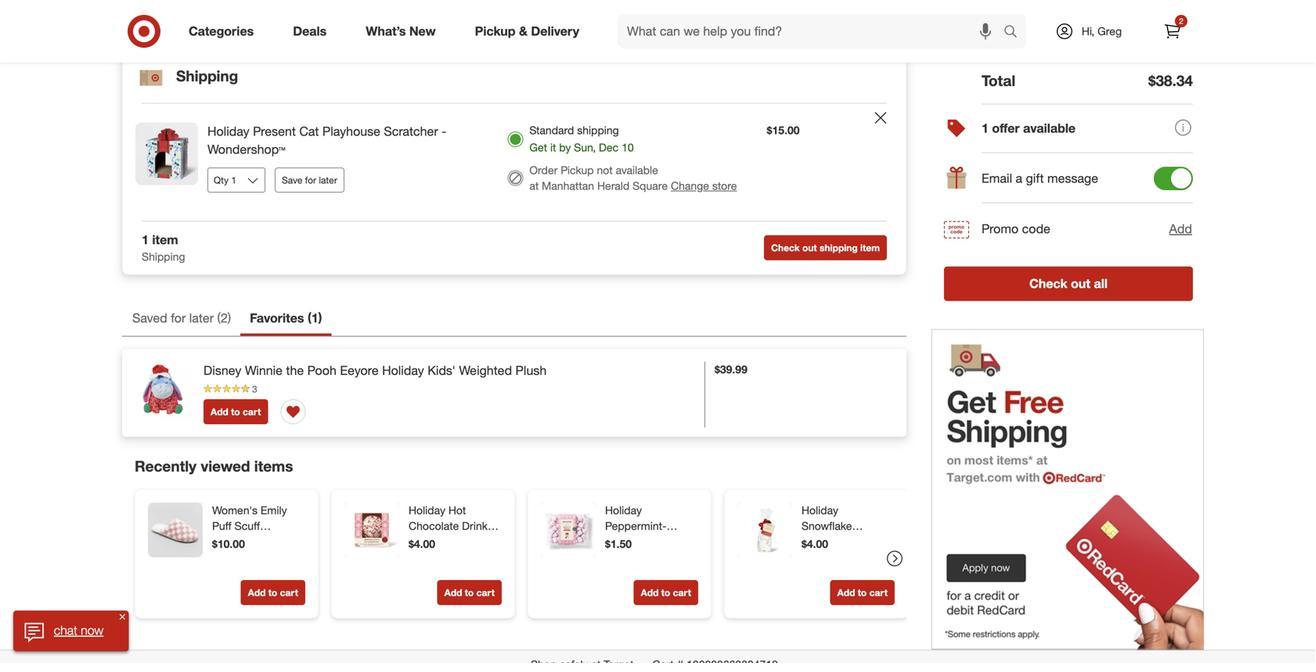 Task type: describe. For each thing, give the bounding box(es) containing it.
check out order pickup item
[[751, 7, 880, 18]]

$38.34
[[1149, 72, 1194, 90]]

hi,
[[1082, 24, 1095, 38]]

holiday present cat playhouse scratcher - wondershop™ link
[[208, 123, 483, 158]]

out for order
[[782, 7, 797, 18]]

saved for later ( 2 )
[[132, 311, 231, 326]]

playhouse
[[323, 124, 381, 139]]

1 item shipping
[[142, 232, 185, 264]]

check out shipping item button
[[765, 235, 887, 260]]

add to cart button for holiday hot chocolate drink bomb - belgian white chocolate topped with peppermint crunch - 1.6oz/1ct - favorite day™
[[438, 580, 502, 605]]

holiday peppermint- flavored marshmallows - 8oz - favorite day™ link
[[605, 503, 696, 596]]

what's
[[366, 24, 406, 39]]

add to cart for holiday snowflake marshmallows - 2.1oz - favorite day™
[[838, 587, 888, 599]]

eeyore
[[340, 363, 379, 378]]

women's
[[212, 504, 258, 517]]

holiday hot chocolate drink bomb - belgian white chocolate topped with peppermint crunch - 1.6oz/1ct - favorite day™ link
[[409, 503, 499, 643]]

chat
[[54, 623, 77, 638]]

cat
[[300, 124, 319, 139]]

categories link
[[175, 14, 274, 49]]

bomb
[[409, 535, 439, 549]]

day™ inside holiday peppermint- flavored marshmallows - 8oz - favorite day™
[[605, 582, 631, 596]]

1 offer available
[[982, 121, 1076, 136]]

available inside "order pickup not available at manhattan herald square change store"
[[616, 163, 659, 177]]

to for holiday peppermint- flavored marshmallows - 8oz - favorite day™
[[662, 587, 671, 599]]

get
[[530, 141, 548, 154]]

$1.83
[[1163, 23, 1194, 39]]

above™
[[212, 551, 249, 564]]

white
[[409, 551, 437, 564]]

order inside button
[[800, 7, 825, 18]]

add to cart for holiday hot chocolate drink bomb - belgian white chocolate topped with peppermint crunch - 1.6oz/1ct - favorite day™
[[445, 587, 495, 599]]

add to cart inside disney winnie the pooh eeyore holiday kids' weighted plush list item
[[211, 406, 261, 418]]

pooh
[[308, 363, 337, 378]]

1.6oz/1ct
[[409, 613, 455, 627]]

holiday present cat playhouse scratcher - wondershop™
[[208, 124, 447, 157]]

recently viewed items
[[135, 457, 293, 475]]

belgian
[[449, 535, 486, 549]]

scratcher
[[384, 124, 438, 139]]

save for later button
[[275, 168, 345, 193]]

saved
[[132, 311, 167, 326]]

&
[[519, 24, 528, 39]]

cart for holiday snowflake marshmallows - 2.1oz - favorite day™
[[870, 587, 888, 599]]

- inside women's emily puff scuff slippers - stars above™
[[256, 535, 260, 549]]

women's emily puff scuff slippers - stars above™ link
[[212, 503, 302, 564]]

add for add to cart button for holiday hot chocolate drink bomb - belgian white chocolate topped with peppermint crunch - 1.6oz/1ct - favorite day™
[[445, 587, 462, 599]]

stars
[[263, 535, 288, 549]]

with
[[449, 566, 469, 580]]

1 ) from the left
[[228, 311, 231, 326]]

10
[[622, 141, 634, 154]]

favorite inside holiday snowflake marshmallows - 2.1oz - favorite day™
[[839, 551, 878, 564]]

herald
[[598, 179, 630, 192]]

disney winnie the pooh eeyore holiday kids' weighted plush
[[204, 363, 547, 378]]

$39.99
[[715, 363, 748, 376]]

- inside holiday present cat playhouse scratcher - wondershop™
[[442, 124, 447, 139]]

marshmallows inside holiday snowflake marshmallows - 2.1oz - favorite day™
[[802, 535, 873, 549]]

shipping for shipping
[[176, 67, 238, 85]]

promo code
[[982, 221, 1051, 237]]

what's new
[[366, 24, 436, 39]]

by
[[560, 141, 571, 154]]

message
[[1048, 171, 1099, 186]]

chat now
[[54, 623, 104, 638]]

cart for holiday hot chocolate drink bomb - belgian white chocolate topped with peppermint crunch - 1.6oz/1ct - favorite day™
[[477, 587, 495, 599]]

out for shipping
[[803, 242, 818, 254]]

item inside button
[[861, 242, 880, 254]]

holiday peppermint- flavored marshmallows - 8oz - favorite day™
[[605, 504, 683, 596]]

to inside disney winnie the pooh eeyore holiday kids' weighted plush list item
[[231, 406, 240, 418]]

cart inside $10.00 add to cart
[[280, 587, 298, 599]]

at
[[530, 179, 539, 192]]

holiday snowflake marshmallows - 2.1oz - favorite day™ link
[[802, 503, 892, 580]]

holiday snowflake marshmallows - 2.1oz - favorite day™
[[802, 504, 880, 580]]

to for holiday snowflake marshmallows - 2.1oz - favorite day™
[[858, 587, 867, 599]]

pickup inside "order pickup not available at manhattan herald square change store"
[[561, 163, 594, 177]]

3
[[252, 384, 257, 395]]

snowflake
[[802, 519, 853, 533]]

holiday inside list item
[[382, 363, 424, 378]]

add button
[[1169, 219, 1194, 239]]

$1.50
[[605, 537, 632, 551]]

drink
[[462, 519, 488, 533]]

code
[[1023, 221, 1051, 237]]

1 vertical spatial 2
[[221, 311, 228, 326]]

chat now button
[[13, 611, 129, 652]]

available inside button
[[1024, 121, 1076, 136]]

check for check out order pickup item
[[751, 7, 780, 18]]

check for check out all
[[1030, 276, 1068, 291]]

on
[[1029, 43, 1042, 57]]

to for holiday hot chocolate drink bomb - belgian white chocolate topped with peppermint crunch - 1.6oz/1ct - favorite day™
[[465, 587, 474, 599]]

day™ inside holiday snowflake marshmallows - 2.1oz - favorite day™
[[802, 566, 827, 580]]

estimated
[[982, 23, 1039, 39]]

holiday hot chocolate drink bomb - belgian white chocolate topped with peppermint crunch - 1.6oz/1ct - favorite day™
[[409, 504, 490, 643]]

estimated taxes
[[982, 23, 1072, 39]]

disney
[[204, 363, 242, 378]]

for for saved
[[171, 311, 186, 326]]

$10.00 add to cart
[[212, 537, 298, 599]]

delivery
[[531, 24, 580, 39]]

items
[[254, 457, 293, 475]]

add inside $10.00 add to cart
[[248, 587, 266, 599]]

search button
[[997, 14, 1035, 52]]

based on
[[995, 43, 1045, 57]]

check out all
[[1030, 276, 1108, 291]]

save
[[282, 174, 303, 186]]

0 vertical spatial chocolate
[[409, 519, 459, 533]]

not available radio
[[508, 170, 524, 186]]

holiday for holiday snowflake marshmallows - 2.1oz - favorite day™
[[802, 504, 839, 517]]

taxes
[[1042, 23, 1072, 39]]

marshmallows inside holiday peppermint- flavored marshmallows - 8oz - favorite day™
[[605, 551, 676, 564]]

shipping tax
[[982, 1, 1053, 16]]

2 ( from the left
[[308, 311, 312, 326]]

shipping inside the "standard shipping get it by sun, dec 10"
[[577, 123, 619, 137]]

order pickup not available at manhattan herald square change store
[[530, 163, 737, 192]]

$10.00
[[212, 537, 245, 551]]

pickup inside check out order pickup item button
[[828, 7, 858, 18]]

email
[[982, 171, 1013, 186]]

holiday for holiday present cat playhouse scratcher - wondershop™
[[208, 124, 250, 139]]

favorite inside the holiday hot chocolate drink bomb - belgian white chocolate topped with peppermint crunch - 1.6oz/1ct - favorite day™
[[409, 629, 448, 643]]

topped
[[409, 566, 446, 580]]

1 vertical spatial chocolate
[[440, 551, 490, 564]]

tax
[[1035, 1, 1053, 16]]

cart item ready to fulfill group
[[123, 104, 906, 221]]

order for order pickup
[[142, 14, 170, 28]]



Task type: vqa. For each thing, say whether or not it's contained in the screenshot.
$15  –  $25 on the right of page
no



Task type: locate. For each thing, give the bounding box(es) containing it.
1 horizontal spatial shipping
[[820, 242, 858, 254]]

cart inside disney winnie the pooh eeyore holiday kids' weighted plush list item
[[243, 406, 261, 418]]

2 up disney
[[221, 311, 228, 326]]

scuff
[[235, 519, 260, 533]]

disney winnie the pooh eeyore holiday kids' weighted plush list item
[[122, 349, 907, 437]]

check out shipping item
[[772, 242, 880, 254]]

1 horizontal spatial marshmallows
[[802, 535, 873, 549]]

1 offer available button
[[945, 104, 1194, 154]]

What can we help you find? suggestions appear below search field
[[618, 14, 1008, 49]]

add to cart button down 3
[[204, 399, 268, 424]]

( right favorites
[[308, 311, 312, 326]]

check out order pickup item button
[[744, 0, 887, 25]]

1 vertical spatial day™
[[605, 582, 631, 596]]

wondershop™
[[208, 142, 286, 157]]

1 horizontal spatial for
[[305, 174, 316, 186]]

0 vertical spatial check
[[751, 7, 780, 18]]

0 vertical spatial shipping
[[577, 123, 619, 137]]

a
[[1016, 171, 1023, 186]]

holiday left hot on the left bottom
[[409, 504, 446, 517]]

0 horizontal spatial shipping
[[577, 123, 619, 137]]

2 $4.00 from the left
[[802, 537, 829, 551]]

puff
[[212, 519, 232, 533]]

1 inside 1 item shipping
[[142, 232, 149, 248]]

present
[[253, 124, 296, 139]]

2 horizontal spatial favorite
[[839, 551, 878, 564]]

holiday left kids'
[[382, 363, 424, 378]]

holiday inside holiday present cat playhouse scratcher - wondershop™
[[208, 124, 250, 139]]

holiday peppermint-flavored marshmallows - 8oz - favorite day™ image
[[541, 503, 596, 558], [541, 503, 596, 558]]

0 vertical spatial out
[[782, 7, 797, 18]]

) right favorites
[[319, 311, 322, 326]]

holiday for holiday hot chocolate drink bomb - belgian white chocolate topped with peppermint crunch - 1.6oz/1ct - favorite day™
[[409, 504, 446, 517]]

add for add to cart button associated with holiday peppermint- flavored marshmallows - 8oz - favorite day™
[[641, 587, 659, 599]]

later for saved for later ( 2 )
[[189, 311, 214, 326]]

chocolate
[[409, 519, 459, 533], [440, 551, 490, 564]]

1 horizontal spatial 2
[[1180, 16, 1184, 26]]

categories
[[189, 24, 254, 39]]

check inside check out order pickup item button
[[751, 7, 780, 18]]

0 horizontal spatial favorite
[[409, 629, 448, 643]]

holiday up wondershop™
[[208, 124, 250, 139]]

1 vertical spatial later
[[189, 311, 214, 326]]

1 ( from the left
[[217, 311, 221, 326]]

1 vertical spatial check
[[772, 242, 800, 254]]

0 vertical spatial marshmallows
[[802, 535, 873, 549]]

shipping down categories
[[176, 67, 238, 85]]

square
[[633, 179, 668, 192]]

winnie
[[245, 363, 283, 378]]

not
[[597, 163, 613, 177]]

save for later
[[282, 174, 337, 186]]

$4.00 for 2.1oz
[[802, 537, 829, 551]]

1 horizontal spatial (
[[308, 311, 312, 326]]

$4.00 down snowflake
[[802, 537, 829, 551]]

standard shipping get it by sun, dec 10
[[530, 123, 634, 154]]

holiday snowflake marshmallows - 2.1oz - favorite day™ image
[[738, 503, 793, 558], [738, 503, 793, 558]]

0 vertical spatial day™
[[802, 566, 827, 580]]

holiday inside the holiday hot chocolate drink bomb - belgian white chocolate topped with peppermint crunch - 1.6oz/1ct - favorite day™
[[409, 504, 446, 517]]

0 vertical spatial shipping
[[982, 1, 1032, 16]]

favorites ( 1 )
[[250, 311, 322, 326]]

1 $4.00 from the left
[[409, 537, 436, 551]]

1 inside button
[[982, 121, 989, 136]]

0 horizontal spatial marshmallows
[[605, 551, 676, 564]]

later right save
[[319, 174, 337, 186]]

cart
[[243, 406, 261, 418], [280, 587, 298, 599], [477, 587, 495, 599], [673, 587, 692, 599], [870, 587, 888, 599]]

$4.00
[[409, 537, 436, 551], [802, 537, 829, 551]]

1 horizontal spatial favorite
[[633, 566, 672, 580]]

shipping for shipping tax
[[982, 1, 1032, 16]]

$15.00
[[767, 123, 800, 137]]

peppermint-
[[605, 519, 667, 533]]

later for save for later
[[319, 174, 337, 186]]

2 vertical spatial favorite
[[409, 629, 448, 643]]

✕
[[119, 612, 125, 622]]

0 horizontal spatial $4.00
[[409, 537, 436, 551]]

add inside button
[[1170, 221, 1193, 237]]

cart for holiday peppermint- flavored marshmallows - 8oz - favorite day™
[[673, 587, 692, 599]]

shipping up "saved"
[[142, 250, 185, 264]]

None radio
[[508, 131, 524, 147]]

2 vertical spatial 1
[[312, 311, 319, 326]]

favorite down the 1.6oz/1ct at the bottom of the page
[[409, 629, 448, 643]]

2 vertical spatial check
[[1030, 276, 1068, 291]]

weighted
[[459, 363, 512, 378]]

later right "saved"
[[189, 311, 214, 326]]

0 horizontal spatial out
[[782, 7, 797, 18]]

slippers
[[212, 535, 253, 549]]

2 horizontal spatial out
[[1072, 276, 1091, 291]]

store
[[713, 179, 737, 192]]

order for order pickup not available at manhattan herald square change store
[[530, 163, 558, 177]]

day™
[[802, 566, 827, 580], [605, 582, 631, 596], [451, 629, 476, 643]]

0 horizontal spatial (
[[217, 311, 221, 326]]

item
[[861, 7, 880, 18], [152, 232, 178, 248], [861, 242, 880, 254]]

search
[[997, 25, 1035, 40]]

for right save
[[305, 174, 316, 186]]

chocolate up bomb
[[409, 519, 459, 533]]

women's emily puff scuff slippers - stars above™
[[212, 504, 288, 564]]

item inside 1 item shipping
[[152, 232, 178, 248]]

$4.00 for bomb
[[409, 537, 436, 551]]

day™ down 2.1oz
[[802, 566, 827, 580]]

to inside $10.00 add to cart
[[268, 587, 277, 599]]

kids'
[[428, 363, 456, 378]]

check inside check out shipping item button
[[772, 242, 800, 254]]

favorite right 8oz on the bottom left
[[633, 566, 672, 580]]

pickup inside "pickup & delivery" link
[[475, 24, 516, 39]]

the
[[286, 363, 304, 378]]

sun,
[[574, 141, 596, 154]]

1 vertical spatial for
[[171, 311, 186, 326]]

2 horizontal spatial day™
[[802, 566, 827, 580]]

1 horizontal spatial $4.00
[[802, 537, 829, 551]]

add to cart down with
[[445, 587, 495, 599]]

0 vertical spatial for
[[305, 174, 316, 186]]

8oz
[[605, 566, 623, 580]]

add inside disney winnie the pooh eeyore holiday kids' weighted plush list item
[[211, 406, 229, 418]]

all
[[1095, 276, 1108, 291]]

(
[[217, 311, 221, 326], [308, 311, 312, 326]]

recently
[[135, 457, 197, 475]]

1 vertical spatial favorite
[[633, 566, 672, 580]]

day™ down 8oz on the bottom left
[[605, 582, 631, 596]]

deals link
[[280, 14, 346, 49]]

1 horizontal spatial out
[[803, 242, 818, 254]]

disney winnie the pooh eeyore holiday kids' weighted plush link
[[204, 362, 547, 380]]

1 horizontal spatial order
[[530, 163, 558, 177]]

favorite right 2.1oz
[[839, 551, 878, 564]]

disney winnie the pooh eeyore holiday kids&#39; weighted plush image
[[132, 359, 194, 421]]

1 horizontal spatial )
[[319, 311, 322, 326]]

1 vertical spatial available
[[616, 163, 659, 177]]

add to cart button down holiday snowflake marshmallows - 2.1oz - favorite day™ link
[[831, 580, 895, 605]]

out for all
[[1072, 276, 1091, 291]]

for right "saved"
[[171, 311, 186, 326]]

check for check out shipping item
[[772, 242, 800, 254]]

1 horizontal spatial available
[[1024, 121, 1076, 136]]

holiday inside holiday snowflake marshmallows - 2.1oz - favorite day™
[[802, 504, 839, 517]]

what's new link
[[353, 14, 456, 49]]

get free shipping on hundreds of thousands of items* with target redcard. apply now for a credit or debit redcard. *some restrictions apply. image
[[932, 329, 1205, 650]]

add to cart button for holiday peppermint- flavored marshmallows - 8oz - favorite day™
[[634, 580, 699, 605]]

add to cart for holiday peppermint- flavored marshmallows - 8oz - favorite day™
[[641, 587, 692, 599]]

flavored
[[605, 535, 648, 549]]

1 vertical spatial 1
[[142, 232, 149, 248]]

add to cart button down stars
[[241, 580, 305, 605]]

2 horizontal spatial 1
[[982, 121, 989, 136]]

women's emily puff scuff slippers - stars above™ image
[[148, 503, 203, 558], [148, 503, 203, 558]]

favorite inside holiday peppermint- flavored marshmallows - 8oz - favorite day™
[[633, 566, 672, 580]]

shipping inside button
[[820, 242, 858, 254]]

hi, greg
[[1082, 24, 1123, 38]]

day™ inside the holiday hot chocolate drink bomb - belgian white chocolate topped with peppermint crunch - 1.6oz/1ct - favorite day™
[[451, 629, 476, 643]]

shipping up estimated
[[982, 1, 1032, 16]]

favorites
[[250, 311, 304, 326]]

$4.00 up the topped
[[409, 537, 436, 551]]

0 vertical spatial available
[[1024, 121, 1076, 136]]

later inside save for later button
[[319, 174, 337, 186]]

it
[[551, 141, 557, 154]]

0 horizontal spatial day™
[[451, 629, 476, 643]]

crunch
[[409, 598, 445, 611]]

holiday inside holiday peppermint- flavored marshmallows - 8oz - favorite day™
[[605, 504, 642, 517]]

for for save
[[305, 174, 316, 186]]

dec
[[599, 141, 619, 154]]

shipping
[[982, 1, 1032, 16], [176, 67, 238, 85], [142, 250, 185, 264]]

gift
[[1027, 171, 1045, 186]]

add to cart button
[[204, 399, 268, 424], [241, 580, 305, 605], [438, 580, 502, 605], [634, 580, 699, 605], [831, 580, 895, 605]]

1 horizontal spatial day™
[[605, 582, 631, 596]]

holiday hot chocolate drink bomb - belgian white chocolate topped with peppermint crunch - 1.6oz/1ct - favorite day™ image
[[345, 503, 399, 558], [345, 503, 399, 558]]

peppermint
[[409, 582, 466, 596]]

available
[[1024, 121, 1076, 136], [616, 163, 659, 177]]

2 vertical spatial day™
[[451, 629, 476, 643]]

deals
[[293, 24, 327, 39]]

change store button
[[671, 178, 737, 194]]

0 horizontal spatial order
[[142, 14, 170, 28]]

emily
[[261, 504, 287, 517]]

for inside save for later button
[[305, 174, 316, 186]]

none radio inside cart item ready to fulfill group
[[508, 131, 524, 147]]

2 horizontal spatial order
[[800, 7, 825, 18]]

chocolate down belgian
[[440, 551, 490, 564]]

add for add to cart button related to holiday snowflake marshmallows - 2.1oz - favorite day™
[[838, 587, 856, 599]]

holiday up 'peppermint-'
[[605, 504, 642, 517]]

0 vertical spatial 2
[[1180, 16, 1184, 26]]

-
[[442, 124, 447, 139], [256, 535, 260, 549], [442, 535, 446, 549], [876, 535, 880, 549], [679, 551, 683, 564], [832, 551, 836, 564], [626, 566, 630, 580], [448, 598, 452, 611], [458, 613, 462, 627]]

1 vertical spatial shipping
[[176, 67, 238, 85]]

0 horizontal spatial available
[[616, 163, 659, 177]]

holiday for holiday peppermint- flavored marshmallows - 8oz - favorite day™
[[605, 504, 642, 517]]

0 horizontal spatial later
[[189, 311, 214, 326]]

marshmallows down snowflake
[[802, 535, 873, 549]]

change
[[671, 179, 710, 192]]

available up square
[[616, 163, 659, 177]]

order
[[800, 7, 825, 18], [142, 14, 170, 28], [530, 163, 558, 177]]

holiday present cat playhouse scratcher - wondershop&#8482; image
[[136, 123, 198, 185]]

viewed
[[201, 457, 250, 475]]

holiday
[[208, 124, 250, 139], [382, 363, 424, 378], [409, 504, 446, 517], [605, 504, 642, 517], [802, 504, 839, 517]]

1 horizontal spatial 1
[[312, 311, 319, 326]]

out inside button
[[803, 242, 818, 254]]

( up disney
[[217, 311, 221, 326]]

add for add to cart button inside the disney winnie the pooh eeyore holiday kids' weighted plush list item
[[211, 406, 229, 418]]

2.1oz
[[802, 551, 829, 564]]

2 vertical spatial out
[[1072, 276, 1091, 291]]

0 vertical spatial later
[[319, 174, 337, 186]]

add to cart button inside disney winnie the pooh eeyore holiday kids' weighted plush list item
[[204, 399, 268, 424]]

chat now dialog
[[13, 611, 129, 652]]

item inside button
[[861, 7, 880, 18]]

2 up $38.34
[[1180, 16, 1184, 26]]

add to cart down holiday snowflake marshmallows - 2.1oz - favorite day™ link
[[838, 587, 888, 599]]

holiday up snowflake
[[802, 504, 839, 517]]

) left favorites
[[228, 311, 231, 326]]

1 for 1 item shipping
[[142, 232, 149, 248]]

out
[[782, 7, 797, 18], [803, 242, 818, 254], [1072, 276, 1091, 291]]

1 vertical spatial marshmallows
[[605, 551, 676, 564]]

add to cart button down flavored
[[634, 580, 699, 605]]

add to cart down flavored
[[641, 587, 692, 599]]

check inside check out all button
[[1030, 276, 1068, 291]]

1 vertical spatial shipping
[[820, 242, 858, 254]]

hot
[[449, 504, 466, 517]]

add to cart button down with
[[438, 580, 502, 605]]

day™ down the 1.6oz/1ct at the bottom of the page
[[451, 629, 476, 643]]

add to cart button for holiday snowflake marshmallows - 2.1oz - favorite day™
[[831, 580, 895, 605]]

0 horizontal spatial 2
[[221, 311, 228, 326]]

0 horizontal spatial 1
[[142, 232, 149, 248]]

0 vertical spatial 1
[[982, 121, 989, 136]]

0 horizontal spatial )
[[228, 311, 231, 326]]

greg
[[1098, 24, 1123, 38]]

0 vertical spatial favorite
[[839, 551, 878, 564]]

add to cart button for women's emily puff scuff slippers - stars above™
[[241, 580, 305, 605]]

pickup
[[828, 7, 858, 18], [173, 14, 206, 28], [475, 24, 516, 39], [561, 163, 594, 177]]

0 horizontal spatial for
[[171, 311, 186, 326]]

✕ button
[[116, 611, 129, 624]]

1 horizontal spatial later
[[319, 174, 337, 186]]

order inside "order pickup not available at manhattan herald square change store"
[[530, 163, 558, 177]]

marshmallows down flavored
[[605, 551, 676, 564]]

check out all button
[[945, 267, 1194, 301]]

add to cart down 3
[[211, 406, 261, 418]]

add to cart
[[211, 406, 261, 418], [445, 587, 495, 599], [641, 587, 692, 599], [838, 587, 888, 599]]

1 for 1 offer available
[[982, 121, 989, 136]]

2 ) from the left
[[319, 311, 322, 326]]

2 vertical spatial shipping
[[142, 250, 185, 264]]

available right offer
[[1024, 121, 1076, 136]]

1 vertical spatial out
[[803, 242, 818, 254]]

)
[[228, 311, 231, 326], [319, 311, 322, 326]]

add
[[1170, 221, 1193, 237], [211, 406, 229, 418], [248, 587, 266, 599], [445, 587, 462, 599], [641, 587, 659, 599], [838, 587, 856, 599]]



